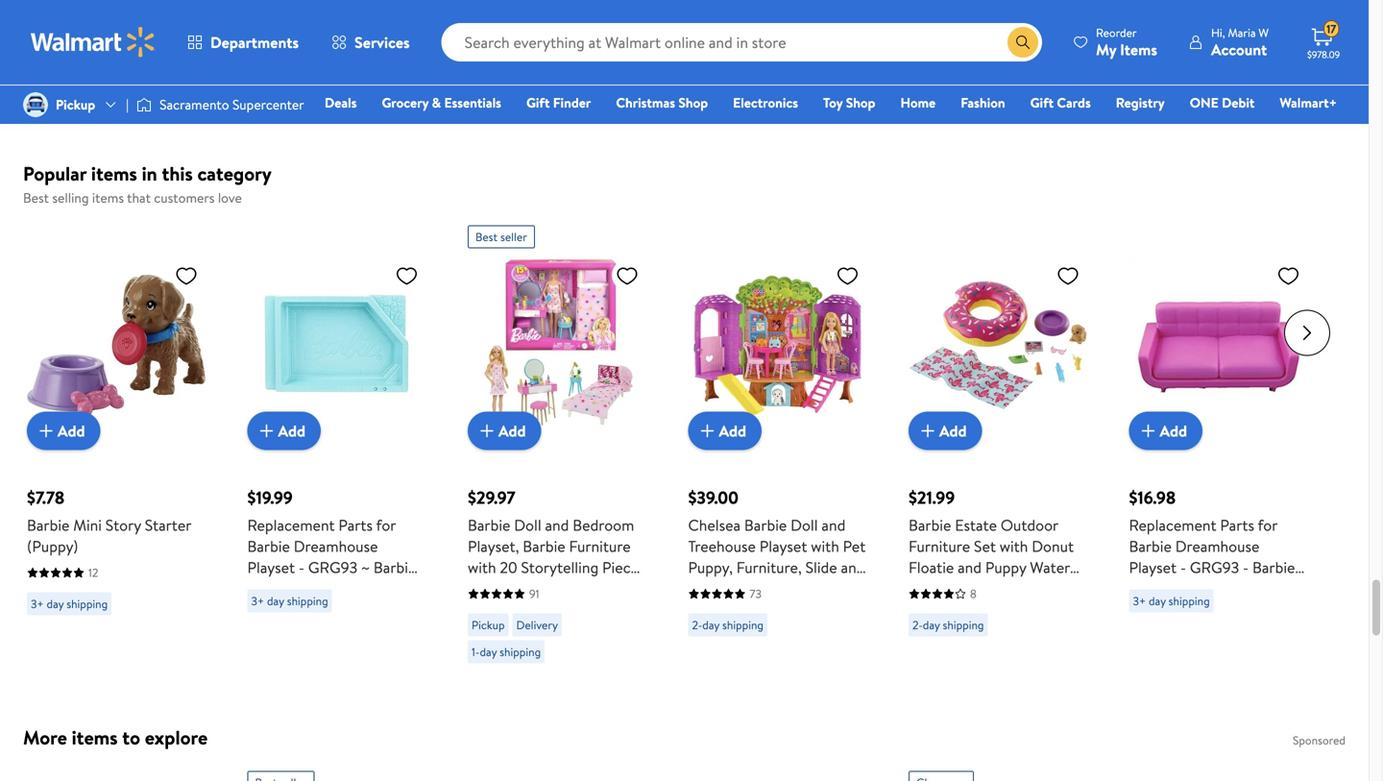 Task type: vqa. For each thing, say whether or not it's contained in the screenshot.
Matching
no



Task type: locate. For each thing, give the bounding box(es) containing it.
size
[[278, 578, 304, 599], [1161, 578, 1187, 599]]

and up slide
[[822, 515, 846, 536]]

5 product group from the left
[[909, 218, 1088, 671]]

4 add to cart image from the left
[[1137, 420, 1160, 443]]

2 parts from the left
[[1221, 515, 1255, 536]]

with left pet at right bottom
[[811, 536, 840, 557]]

accessories for $29.97
[[496, 578, 574, 599]]

add for $39.00
[[719, 420, 747, 442]]

replacement for $19.99
[[247, 515, 335, 536]]

1 grg93 from the left
[[308, 557, 358, 578]]

2 accessories from the left
[[689, 578, 767, 599]]

doll up slide
[[791, 515, 818, 536]]

gift left finder
[[527, 93, 550, 112]]

 image for sacramento supercenter
[[137, 95, 152, 114]]

w
[[1259, 25, 1269, 41]]

1 add from the left
[[58, 420, 85, 442]]

Walmart Site-Wide search field
[[442, 23, 1043, 62]]

1 horizontal spatial pickup
[[472, 617, 505, 633]]

 image up "popular"
[[23, 92, 48, 117]]

add for $21.99
[[940, 420, 967, 442]]

0 horizontal spatial add to cart image
[[476, 420, 499, 443]]

6 add from the left
[[1160, 420, 1188, 442]]

0 horizontal spatial gift
[[527, 93, 550, 112]]

items for in
[[91, 160, 137, 187]]

2 grg93 from the left
[[1191, 557, 1240, 578]]

2 2- from the left
[[913, 617, 923, 633]]

accessories
[[496, 578, 574, 599], [689, 578, 767, 599]]

items left the that
[[92, 189, 124, 207]]

with inside the $29.97 barbie doll and bedroom playset, barbie furniture with 20  storytelling pieces and accessories
[[468, 557, 496, 578]]

parts inside $16.98 replacement parts for barbie dreamhouse playset - grg93 - barbie doll size pink plastic sofa - couch
[[1221, 515, 1255, 536]]

for inside $19.99 replacement parts for barbie dreamhouse playset - grg93 ~ barbie doll size blue plastic swimming pool
[[376, 515, 396, 536]]

shop for christmas shop
[[679, 93, 708, 112]]

gift for gift cards
[[1031, 93, 1054, 112]]

3+ down (puppy)
[[31, 596, 44, 612]]

1 size from the left
[[278, 578, 304, 599]]

$39.00
[[689, 486, 739, 510]]

chelsea
[[689, 515, 741, 536]]

barbie down $21.99
[[909, 515, 952, 536]]

playset inside $16.98 replacement parts for barbie dreamhouse playset - grg93 - barbie doll size pink plastic sofa - couch
[[1130, 557, 1177, 578]]

2 gift from the left
[[1031, 93, 1054, 112]]

size inside $16.98 replacement parts for barbie dreamhouse playset - grg93 - barbie doll size pink plastic sofa - couch
[[1161, 578, 1187, 599]]

0 vertical spatial best
[[23, 189, 49, 207]]

grg93 inside $16.98 replacement parts for barbie dreamhouse playset - grg93 - barbie doll size pink plastic sofa - couch
[[1191, 557, 1240, 578]]

5 add from the left
[[940, 420, 967, 442]]

2 size from the left
[[1161, 578, 1187, 599]]

for inside $16.98 replacement parts for barbie dreamhouse playset - grg93 - barbie doll size pink plastic sofa - couch
[[1258, 515, 1278, 536]]

1 horizontal spatial 2-day shipping
[[913, 617, 985, 633]]

furniture,
[[737, 557, 802, 578]]

$29.97 barbie doll and bedroom playset, barbie furniture with 20  storytelling pieces and accessories
[[468, 486, 645, 599]]

add up $21.99
[[940, 420, 967, 442]]

1 horizontal spatial 2-
[[913, 617, 923, 633]]

barbie estate outdoor furniture set with donut floatie and puppy water toy image
[[909, 256, 1088, 435]]

playset up 'couch'
[[1130, 557, 1177, 578]]

doll left pink
[[1130, 578, 1157, 599]]

0 horizontal spatial shop
[[679, 93, 708, 112]]

0 horizontal spatial accessories
[[496, 578, 574, 599]]

0 horizontal spatial 3+
[[31, 596, 44, 612]]

1 replacement from the left
[[247, 515, 335, 536]]

3 add to cart image from the left
[[696, 420, 719, 443]]

more
[[23, 724, 67, 751]]

2 dreamhouse from the left
[[1176, 536, 1260, 557]]

add up "$19.99"
[[278, 420, 306, 442]]

1 add to cart image from the left
[[35, 420, 58, 443]]

shop left home
[[846, 93, 876, 112]]

3+ for $16.98
[[1133, 593, 1147, 609]]

sacramento
[[160, 95, 229, 114]]

3+ left pink
[[1133, 593, 1147, 609]]

2-day shipping down "73"
[[692, 617, 764, 633]]

0 horizontal spatial  image
[[23, 92, 48, 117]]

2 horizontal spatial with
[[1000, 536, 1029, 557]]

toy left "8"
[[909, 578, 932, 599]]

add to cart image up $7.78
[[35, 420, 58, 443]]

0 horizontal spatial 2-day shipping
[[692, 617, 764, 633]]

items
[[91, 160, 137, 187], [92, 189, 124, 207], [72, 724, 118, 751]]

1 plastic from the left
[[341, 578, 384, 599]]

1 product group from the left
[[27, 218, 206, 671]]

add to cart image up $21.99
[[917, 420, 940, 443]]

product group
[[27, 218, 206, 671], [247, 218, 426, 671], [468, 218, 647, 671], [689, 218, 867, 671], [909, 218, 1088, 671], [1130, 218, 1308, 671]]

add up $29.97
[[499, 420, 526, 442]]

0 horizontal spatial pickup
[[56, 95, 95, 114]]

add up $16.98
[[1160, 420, 1188, 442]]

pet
[[843, 536, 866, 557]]

replacement parts for barbie dreamhouse playset - grg93 ~ barbie doll size blue plastic swimming pool image
[[247, 256, 426, 435]]

and
[[545, 515, 569, 536], [822, 515, 846, 536], [841, 557, 865, 578], [958, 557, 982, 578], [468, 578, 492, 599]]

plastic inside $16.98 replacement parts for barbie dreamhouse playset - grg93 - barbie doll size pink plastic sofa - couch
[[1222, 578, 1266, 599]]

1 horizontal spatial shop
[[846, 93, 876, 112]]

replacement inside $19.99 replacement parts for barbie dreamhouse playset - grg93 ~ barbie doll size blue plastic swimming pool
[[247, 515, 335, 536]]

1 dreamhouse from the left
[[294, 536, 378, 557]]

grg93 left sofa
[[1191, 557, 1240, 578]]

love
[[218, 189, 242, 207]]

1 vertical spatial toy
[[909, 578, 932, 599]]

3+ day shipping for $16.98
[[1133, 593, 1211, 609]]

2 add to cart image from the left
[[255, 420, 278, 443]]

gift for gift finder
[[527, 93, 550, 112]]

1 horizontal spatial sponsored
[[1294, 732, 1346, 749]]

items up the that
[[91, 160, 137, 187]]

mini
[[73, 515, 102, 536]]

0 horizontal spatial furniture
[[569, 536, 631, 557]]

1 horizontal spatial dreamhouse
[[1176, 536, 1260, 557]]

 image for pickup
[[23, 92, 48, 117]]

category
[[197, 160, 272, 187]]

add to cart image for $7.78
[[35, 420, 58, 443]]

2 vertical spatial items
[[72, 724, 118, 751]]

hi,
[[1212, 25, 1226, 41]]

grg93
[[308, 557, 358, 578], [1191, 557, 1240, 578]]

barbie mini story starter (puppy) image
[[27, 256, 206, 435]]

and inside the $21.99 barbie estate outdoor furniture set with donut floatie and puppy water toy
[[958, 557, 982, 578]]

replacement
[[247, 515, 335, 536], [1130, 515, 1217, 536]]

playset inside $19.99 replacement parts for barbie dreamhouse playset - grg93 ~ barbie doll size blue plastic swimming pool
[[247, 557, 295, 578]]

shop
[[679, 93, 708, 112], [846, 93, 876, 112]]

3 product group from the left
[[468, 218, 647, 671]]

best left seller
[[476, 229, 498, 245]]

size left pink
[[1161, 578, 1187, 599]]

add to cart image up $29.97
[[476, 420, 499, 443]]

2 product group from the left
[[247, 218, 426, 671]]

playset up "73"
[[760, 536, 808, 557]]

add to cart image for $16.98
[[1137, 420, 1160, 443]]

hi, maria w account
[[1212, 25, 1269, 60]]

0 vertical spatial items
[[91, 160, 137, 187]]

(puppy)
[[27, 536, 78, 557]]

sponsored
[[1205, 90, 1257, 106], [1294, 732, 1346, 749]]

add button for $7.78
[[27, 412, 100, 450]]

2-
[[692, 617, 703, 633], [913, 617, 923, 633]]

- left pink
[[1181, 557, 1187, 578]]

$21.99 barbie estate outdoor furniture set with donut floatie and puppy water toy
[[909, 486, 1074, 599]]

size inside $19.99 replacement parts for barbie dreamhouse playset - grg93 ~ barbie doll size blue plastic swimming pool
[[278, 578, 304, 599]]

0 vertical spatial toy
[[824, 93, 843, 112]]

swimming
[[247, 599, 315, 621]]

2 for from the left
[[1258, 515, 1278, 536]]

2- down the puppy,
[[692, 617, 703, 633]]

plastic right blue
[[341, 578, 384, 599]]

maria
[[1229, 25, 1256, 41]]

reorder my items
[[1097, 25, 1158, 60]]

add button up $21.99
[[909, 412, 983, 450]]

barbie down "$19.99"
[[247, 536, 290, 557]]

water
[[1031, 557, 1070, 578]]

toy shop
[[824, 93, 876, 112]]

add button up "$19.99"
[[247, 412, 321, 450]]

accessories inside the $29.97 barbie doll and bedroom playset, barbie furniture with 20  storytelling pieces and accessories
[[496, 578, 574, 599]]

1 horizontal spatial toy
[[909, 578, 932, 599]]

- left blue
[[299, 557, 305, 578]]

~
[[361, 557, 370, 578]]

add button for $21.99
[[909, 412, 983, 450]]

selling
[[52, 189, 89, 207]]

2 add button from the left
[[247, 412, 321, 450]]

 image
[[23, 92, 48, 117], [137, 95, 152, 114]]

1 horizontal spatial for
[[1258, 515, 1278, 536]]

add button up '$39.00'
[[689, 412, 762, 450]]

2 replacement from the left
[[1130, 515, 1217, 536]]

0 horizontal spatial dreamhouse
[[294, 536, 378, 557]]

add button for $19.99
[[247, 412, 321, 450]]

replacement parts for barbie dreamhouse playset - grg93 - barbie doll size pink plastic sofa - couch image
[[1130, 256, 1308, 435]]

accessories inside $39.00 chelsea barbie doll and treehouse playset with pet puppy, furniture, slide and accessories
[[689, 578, 767, 599]]

home
[[901, 93, 936, 112]]

3+ left blue
[[251, 593, 264, 609]]

0 horizontal spatial sponsored
[[1205, 90, 1257, 106]]

with inside $39.00 chelsea barbie doll and treehouse playset with pet puppy, furniture, slide and accessories
[[811, 536, 840, 557]]

0 horizontal spatial replacement
[[247, 515, 335, 536]]

1 for from the left
[[376, 515, 396, 536]]

$7.78 barbie mini story starter (puppy)
[[27, 486, 191, 557]]

doll inside the $29.97 barbie doll and bedroom playset, barbie furniture with 20  storytelling pieces and accessories
[[514, 515, 542, 536]]

best seller
[[476, 229, 527, 245]]

1 add to cart image from the left
[[476, 420, 499, 443]]

gift finder
[[527, 93, 591, 112]]

-
[[299, 557, 305, 578], [1181, 557, 1187, 578], [1244, 557, 1249, 578], [1130, 599, 1136, 621]]

barbie down $16.98
[[1130, 536, 1172, 557]]

1 horizontal spatial 3+ day shipping
[[251, 593, 328, 609]]

0 horizontal spatial plastic
[[341, 578, 384, 599]]

0 horizontal spatial with
[[468, 557, 496, 578]]

1 shop from the left
[[679, 93, 708, 112]]

playset for $19.99
[[247, 557, 295, 578]]

1 horizontal spatial  image
[[137, 95, 152, 114]]

add to favorites list, replacement parts for barbie dreamhouse playset - grg93 - barbie doll size pink plastic sofa - couch image
[[1278, 264, 1301, 288]]

parts for $16.98
[[1221, 515, 1255, 536]]

puppy
[[986, 557, 1027, 578]]

2- down 'floatie'
[[913, 617, 923, 633]]

1 accessories from the left
[[496, 578, 574, 599]]

treehouse
[[689, 536, 756, 557]]

accessories up delivery
[[496, 578, 574, 599]]

0 horizontal spatial toy
[[824, 93, 843, 112]]

product group containing $29.97
[[468, 218, 647, 671]]

6 product group from the left
[[1130, 218, 1308, 671]]

plastic right pink
[[1222, 578, 1266, 599]]

size for $19.99
[[278, 578, 304, 599]]

playset inside $39.00 chelsea barbie doll and treehouse playset with pet puppy, furniture, slide and accessories
[[760, 536, 808, 557]]

product group containing $16.98
[[1130, 218, 1308, 671]]

1 horizontal spatial playset
[[760, 536, 808, 557]]

best down "popular"
[[23, 189, 49, 207]]

2 shop from the left
[[846, 93, 876, 112]]

2 add to cart image from the left
[[917, 420, 940, 443]]

1 horizontal spatial 3+
[[251, 593, 264, 609]]

pickup left |
[[56, 95, 95, 114]]

replacement down $16.98
[[1130, 515, 1217, 536]]

doll inside $39.00 chelsea barbie doll and treehouse playset with pet puppy, furniture, slide and accessories
[[791, 515, 818, 536]]

add button up $16.98
[[1130, 412, 1203, 450]]

add button for $39.00
[[689, 412, 762, 450]]

0 horizontal spatial for
[[376, 515, 396, 536]]

dreamhouse up pink
[[1176, 536, 1260, 557]]

1 horizontal spatial grg93
[[1191, 557, 1240, 578]]

pickup up 1-
[[472, 617, 505, 633]]

cards
[[1057, 93, 1091, 112]]

3+ day shipping
[[251, 593, 328, 609], [1133, 593, 1211, 609], [31, 596, 108, 612]]

1 add button from the left
[[27, 412, 100, 450]]

home link
[[892, 92, 945, 113]]

barbie inside $39.00 chelsea barbie doll and treehouse playset with pet puppy, furniture, slide and accessories
[[745, 515, 787, 536]]

91
[[529, 586, 540, 602]]

add for $19.99
[[278, 420, 306, 442]]

add to favorites list, chelsea barbie doll and treehouse playset with pet puppy, furniture, slide and accessories image
[[837, 264, 860, 288]]

with left 20
[[468, 557, 496, 578]]

grg93 left the '~' on the left
[[308, 557, 358, 578]]

dreamhouse inside $19.99 replacement parts for barbie dreamhouse playset - grg93 ~ barbie doll size blue plastic swimming pool
[[294, 536, 378, 557]]

gift
[[527, 93, 550, 112], [1031, 93, 1054, 112]]

Search search field
[[442, 23, 1043, 62]]

parts inside $19.99 replacement parts for barbie dreamhouse playset - grg93 ~ barbie doll size blue plastic swimming pool
[[339, 515, 373, 536]]

gift left cards in the right of the page
[[1031, 93, 1054, 112]]

plastic inside $19.99 replacement parts for barbie dreamhouse playset - grg93 ~ barbie doll size blue plastic swimming pool
[[341, 578, 384, 599]]

1 horizontal spatial accessories
[[689, 578, 767, 599]]

replacement inside $16.98 replacement parts for barbie dreamhouse playset - grg93 - barbie doll size pink plastic sofa - couch
[[1130, 515, 1217, 536]]

doll inside $16.98 replacement parts for barbie dreamhouse playset - grg93 - barbie doll size pink plastic sofa - couch
[[1130, 578, 1157, 599]]

search icon image
[[1016, 35, 1031, 50]]

with right set
[[1000, 536, 1029, 557]]

1 vertical spatial sponsored
[[1294, 732, 1346, 749]]

1 2- from the left
[[692, 617, 703, 633]]

2 plastic from the left
[[1222, 578, 1266, 599]]

doll left blue
[[247, 578, 275, 599]]

one debit
[[1190, 93, 1255, 112]]

2 2-day shipping from the left
[[913, 617, 985, 633]]

size left blue
[[278, 578, 304, 599]]

accessories down treehouse
[[689, 578, 767, 599]]

1 vertical spatial best
[[476, 229, 498, 245]]

day
[[267, 593, 284, 609], [1149, 593, 1166, 609], [47, 596, 64, 612], [703, 617, 720, 633], [923, 617, 940, 633], [480, 644, 497, 660]]

6 add button from the left
[[1130, 412, 1203, 450]]

1 parts from the left
[[339, 515, 373, 536]]

add to favorites list, replacement parts for barbie dreamhouse playset - grg93 ~ barbie doll size blue plastic swimming pool image
[[395, 264, 419, 288]]

1 horizontal spatial gift
[[1031, 93, 1054, 112]]

73
[[750, 586, 762, 602]]

replacement down "$19.99"
[[247, 515, 335, 536]]

1 horizontal spatial plastic
[[1222, 578, 1266, 599]]

5 add button from the left
[[909, 412, 983, 450]]

1 gift from the left
[[527, 93, 550, 112]]

0 horizontal spatial playset
[[247, 557, 295, 578]]

add button
[[27, 412, 100, 450], [247, 412, 321, 450], [468, 412, 542, 450], [689, 412, 762, 450], [909, 412, 983, 450], [1130, 412, 1203, 450]]

1 furniture from the left
[[569, 536, 631, 557]]

playset up the swimming
[[247, 557, 295, 578]]

2 horizontal spatial 3+
[[1133, 593, 1147, 609]]

grocery & essentials link
[[373, 92, 510, 113]]

barbie down $7.78
[[27, 515, 70, 536]]

parts for $19.99
[[339, 515, 373, 536]]

add to cart image up "$19.99"
[[255, 420, 278, 443]]

2-day shipping down "8"
[[913, 617, 985, 633]]

1 horizontal spatial parts
[[1221, 515, 1255, 536]]

0 horizontal spatial parts
[[339, 515, 373, 536]]

plastic
[[341, 578, 384, 599], [1222, 578, 1266, 599]]

add up $7.78
[[58, 420, 85, 442]]

toy right electronics link
[[824, 93, 843, 112]]

shop right christmas
[[679, 93, 708, 112]]

1 horizontal spatial size
[[1161, 578, 1187, 599]]

and up "8"
[[958, 557, 982, 578]]

for
[[376, 515, 396, 536], [1258, 515, 1278, 536]]

walmart image
[[31, 27, 156, 58]]

dreamhouse up blue
[[294, 536, 378, 557]]

1 horizontal spatial best
[[476, 229, 498, 245]]

0 horizontal spatial size
[[278, 578, 304, 599]]

and up storytelling
[[545, 515, 569, 536]]

barbie up the 'furniture,'
[[745, 515, 787, 536]]

doll
[[514, 515, 542, 536], [791, 515, 818, 536], [247, 578, 275, 599], [1130, 578, 1157, 599]]

2 horizontal spatial playset
[[1130, 557, 1177, 578]]

1 horizontal spatial add to cart image
[[917, 420, 940, 443]]

replacement for $16.98
[[1130, 515, 1217, 536]]

add to cart image
[[35, 420, 58, 443], [255, 420, 278, 443], [696, 420, 719, 443], [1137, 420, 1160, 443]]

0 horizontal spatial 2-
[[692, 617, 703, 633]]

add to cart image
[[476, 420, 499, 443], [917, 420, 940, 443]]

ad disclaimer and feedback image
[[1261, 91, 1277, 106]]

best inside the product group
[[476, 229, 498, 245]]

toy
[[824, 93, 843, 112], [909, 578, 932, 599]]

deals
[[325, 93, 357, 112]]

0 horizontal spatial best
[[23, 189, 49, 207]]

services button
[[315, 19, 426, 65]]

add button up $29.97
[[468, 412, 542, 450]]

items left to
[[72, 724, 118, 751]]

2- for $21.99
[[913, 617, 923, 633]]

fashion link
[[953, 92, 1014, 113]]

grg93 inside $19.99 replacement parts for barbie dreamhouse playset - grg93 ~ barbie doll size blue plastic swimming pool
[[308, 557, 358, 578]]

dreamhouse inside $16.98 replacement parts for barbie dreamhouse playset - grg93 - barbie doll size pink plastic sofa - couch
[[1176, 536, 1260, 557]]

4 add button from the left
[[689, 412, 762, 450]]

0 horizontal spatial grg93
[[308, 557, 358, 578]]

seller
[[501, 229, 527, 245]]

best inside popular items in this category best selling items that customers love
[[23, 189, 49, 207]]

add to cart image up $16.98
[[1137, 420, 1160, 443]]

4 product group from the left
[[689, 218, 867, 671]]

0 horizontal spatial 3+ day shipping
[[31, 596, 108, 612]]

1 horizontal spatial replacement
[[1130, 515, 1217, 536]]

add up '$39.00'
[[719, 420, 747, 442]]

2 horizontal spatial 3+ day shipping
[[1133, 593, 1211, 609]]

- inside $19.99 replacement parts for barbie dreamhouse playset - grg93 ~ barbie doll size blue plastic swimming pool
[[299, 557, 305, 578]]

1 horizontal spatial furniture
[[909, 536, 971, 557]]

4 add from the left
[[719, 420, 747, 442]]

2-day shipping
[[692, 617, 764, 633], [913, 617, 985, 633]]

gift cards link
[[1022, 92, 1100, 113]]

story
[[105, 515, 141, 536]]

1 horizontal spatial with
[[811, 536, 840, 557]]

2 furniture from the left
[[909, 536, 971, 557]]

for for $19.99
[[376, 515, 396, 536]]

add button up $7.78
[[27, 412, 100, 450]]

parts
[[339, 515, 373, 536], [1221, 515, 1255, 536]]

items
[[1121, 39, 1158, 60]]

add to cart image up '$39.00'
[[696, 420, 719, 443]]

chelsea barbie doll and treehouse playset with pet puppy, furniture, slide and accessories image
[[689, 256, 867, 435]]

2 add from the left
[[278, 420, 306, 442]]

my
[[1097, 39, 1117, 60]]

1 2-day shipping from the left
[[692, 617, 764, 633]]

 image right |
[[137, 95, 152, 114]]

toy shop link
[[815, 92, 885, 113]]

doll down $29.97
[[514, 515, 542, 536]]

20
[[500, 557, 518, 578]]



Task type: describe. For each thing, give the bounding box(es) containing it.
debit
[[1222, 93, 1255, 112]]

puppy,
[[689, 557, 733, 578]]

1 vertical spatial pickup
[[472, 617, 505, 633]]

walmart+
[[1280, 93, 1338, 112]]

fashion
[[961, 93, 1006, 112]]

walmart+ link
[[1272, 92, 1346, 113]]

- left 'couch'
[[1130, 599, 1136, 621]]

1-day shipping
[[472, 644, 541, 660]]

$16.98 replacement parts for barbie dreamhouse playset - grg93 - barbie doll size pink plastic sofa - couch
[[1130, 486, 1299, 621]]

0 vertical spatial sponsored
[[1205, 90, 1257, 106]]

christmas shop
[[616, 93, 708, 112]]

more items to explore
[[23, 724, 208, 751]]

popular items in this category best selling items that customers love
[[23, 160, 272, 207]]

add to cart image for barbie doll and bedroom playset, barbie furniture with 20  storytelling pieces and accessories image
[[476, 420, 499, 443]]

set
[[974, 536, 996, 557]]

bedroom
[[573, 515, 635, 536]]

barbie doll and bedroom playset, barbie furniture with 20  storytelling pieces and accessories image
[[468, 256, 647, 435]]

17
[[1327, 21, 1337, 37]]

furniture inside the $21.99 barbie estate outdoor furniture set with donut floatie and puppy water toy
[[909, 536, 971, 557]]

couch
[[1139, 599, 1183, 621]]

deals link
[[316, 92, 366, 113]]

1 vertical spatial items
[[92, 189, 124, 207]]

slide
[[806, 557, 838, 578]]

add to favorites list, barbie estate outdoor furniture set with donut floatie and puppy water toy image
[[1057, 264, 1080, 288]]

doll inside $19.99 replacement parts for barbie dreamhouse playset - grg93 ~ barbie doll size blue plastic swimming pool
[[247, 578, 275, 599]]

0 vertical spatial pickup
[[56, 95, 95, 114]]

registry link
[[1108, 92, 1174, 113]]

that
[[127, 189, 151, 207]]

finder
[[553, 93, 591, 112]]

barbie inside the $21.99 barbie estate outdoor furniture set with donut floatie and puppy water toy
[[909, 515, 952, 536]]

3+ for $19.99
[[251, 593, 264, 609]]

2- for $39.00
[[692, 617, 703, 633]]

dreamhouse for $19.99
[[294, 536, 378, 557]]

sacramento supercenter
[[160, 95, 304, 114]]

product group containing $21.99
[[909, 218, 1088, 671]]

and right slide
[[841, 557, 865, 578]]

add to cart image for barbie estate outdoor furniture set with donut floatie and puppy water toy image
[[917, 420, 940, 443]]

items for to
[[72, 724, 118, 751]]

$16.98
[[1130, 486, 1176, 510]]

2-day shipping for $21.99
[[913, 617, 985, 633]]

gift finder link
[[518, 92, 600, 113]]

one
[[1190, 93, 1219, 112]]

$978.09
[[1308, 48, 1341, 61]]

grocery & essentials
[[382, 93, 502, 112]]

add to favorites list, barbie doll and bedroom playset, barbie furniture with 20  storytelling pieces and accessories image
[[616, 264, 639, 288]]

1-
[[472, 644, 480, 660]]

electronics
[[733, 93, 799, 112]]

barbie right 20
[[523, 536, 566, 557]]

in
[[142, 160, 157, 187]]

and left 20
[[468, 578, 492, 599]]

outdoor
[[1001, 515, 1059, 536]]

add button for $16.98
[[1130, 412, 1203, 450]]

toy inside the $21.99 barbie estate outdoor furniture set with donut floatie and puppy water toy
[[909, 578, 932, 599]]

departments
[[210, 32, 299, 53]]

playset for $16.98
[[1130, 557, 1177, 578]]

christmas
[[616, 93, 676, 112]]

explore
[[145, 724, 208, 751]]

sofa
[[1269, 578, 1299, 599]]

$21.99
[[909, 486, 955, 510]]

product group containing $7.78
[[27, 218, 206, 671]]

&
[[432, 93, 441, 112]]

floatie
[[909, 557, 955, 578]]

add for $16.98
[[1160, 420, 1188, 442]]

popular
[[23, 160, 87, 187]]

barbie right the '~' on the left
[[374, 557, 416, 578]]

|
[[126, 95, 129, 114]]

estate
[[955, 515, 998, 536]]

dreamhouse for $16.98
[[1176, 536, 1260, 557]]

barbie inside $7.78 barbie mini story starter (puppy)
[[27, 515, 70, 536]]

grocery
[[382, 93, 429, 112]]

8
[[971, 586, 977, 602]]

$19.99
[[247, 486, 293, 510]]

registry
[[1116, 93, 1165, 112]]

for for $16.98
[[1258, 515, 1278, 536]]

blue
[[308, 578, 337, 599]]

supercenter
[[233, 95, 304, 114]]

$29.97
[[468, 486, 516, 510]]

to
[[122, 724, 140, 751]]

$39.00 chelsea barbie doll and treehouse playset with pet puppy, furniture, slide and accessories
[[689, 486, 866, 599]]

donut
[[1032, 536, 1074, 557]]

12
[[88, 565, 98, 581]]

accessories for $39.00
[[689, 578, 767, 599]]

$7.78
[[27, 486, 65, 510]]

essentials
[[444, 93, 502, 112]]

gift cards
[[1031, 93, 1091, 112]]

plastic for $16.98
[[1222, 578, 1266, 599]]

size for $16.98
[[1161, 578, 1187, 599]]

add to cart image for $19.99
[[255, 420, 278, 443]]

pool
[[319, 599, 349, 621]]

delivery
[[517, 617, 558, 633]]

barbie down $29.97
[[468, 515, 511, 536]]

customers
[[154, 189, 215, 207]]

one debit link
[[1182, 92, 1264, 113]]

barbie right pink
[[1253, 557, 1296, 578]]

next slide for popular items in this category list image
[[1285, 310, 1331, 356]]

plastic for $19.99
[[341, 578, 384, 599]]

services
[[355, 32, 410, 53]]

electronics link
[[725, 92, 807, 113]]

playset for $39.00
[[760, 536, 808, 557]]

add for $7.78
[[58, 420, 85, 442]]

playset,
[[468, 536, 519, 557]]

2-day shipping for $39.00
[[692, 617, 764, 633]]

add to favorites list, barbie mini story starter (puppy) image
[[175, 264, 198, 288]]

product group containing $39.00
[[689, 218, 867, 671]]

departments button
[[171, 19, 315, 65]]

shop for toy shop
[[846, 93, 876, 112]]

3 add button from the left
[[468, 412, 542, 450]]

storytelling
[[521, 557, 599, 578]]

3 add from the left
[[499, 420, 526, 442]]

product group containing $19.99
[[247, 218, 426, 671]]

grg93 for $19.99
[[308, 557, 358, 578]]

this
[[162, 160, 193, 187]]

add to cart image for $39.00
[[696, 420, 719, 443]]

grg93 for $16.98
[[1191, 557, 1240, 578]]

3+ day shipping for $19.99
[[251, 593, 328, 609]]

christmas shop link
[[608, 92, 717, 113]]

with inside the $21.99 barbie estate outdoor furniture set with donut floatie and puppy water toy
[[1000, 536, 1029, 557]]

pink
[[1190, 578, 1219, 599]]

- left sofa
[[1244, 557, 1249, 578]]

furniture inside the $29.97 barbie doll and bedroom playset, barbie furniture with 20  storytelling pieces and accessories
[[569, 536, 631, 557]]



